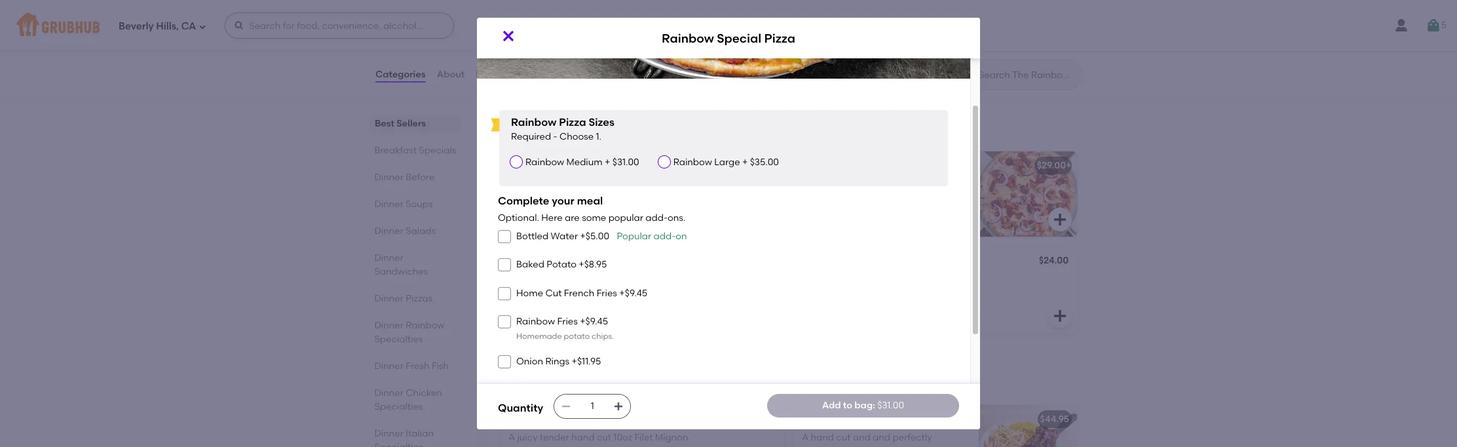 Task type: locate. For each thing, give the bounding box(es) containing it.
rings
[[546, 356, 570, 367]]

1 vertical spatial rainbow special pizza
[[509, 256, 610, 267]]

dinner for dinner sandwiches tab
[[375, 252, 404, 264]]

2 horizontal spatial $31.00
[[878, 400, 905, 411]]

$9.45 down popular
[[625, 287, 648, 299]]

potato inside dinner rainbow specialties includes soup or salad homemade bread choice of potato and vegetable.
[[694, 379, 720, 388]]

large
[[715, 157, 741, 168], [509, 160, 535, 171]]

$5.00
[[586, 231, 610, 242]]

on
[[676, 231, 687, 242]]

a
[[509, 432, 515, 443], [802, 432, 809, 443]]

dinner down 'breakfast'
[[375, 172, 404, 183]]

svg image up includes
[[501, 358, 509, 365]]

0 horizontal spatial potato
[[564, 332, 590, 341]]

1 horizontal spatial a
[[802, 432, 809, 443]]

$31.00
[[498, 25, 530, 38], [613, 157, 640, 168], [878, 400, 905, 411]]

14oz
[[843, 445, 861, 447]]

a for a juicy tender hand cut 10oz filet mignon.
[[509, 432, 515, 443]]

add- up popular add-on
[[646, 212, 668, 223]]

1 vertical spatial potato
[[694, 379, 720, 388]]

new right 14oz
[[864, 445, 883, 447]]

sizes
[[589, 116, 615, 128]]

svg image
[[759, 69, 775, 84], [501, 318, 509, 326], [501, 358, 509, 365], [614, 401, 624, 412]]

pizzas down sandwiches
[[406, 293, 433, 304]]

pizza down "meatball sandwich" "image"
[[765, 31, 796, 46]]

filet up juicy
[[509, 414, 528, 425]]

a for a hand cut and and perfectly trimmed 14oz new york. these ar
[[802, 432, 809, 443]]

rainbow up required
[[511, 116, 557, 128]]

rainbow fries + $9.45 homemade potato chips.
[[517, 316, 614, 341]]

dinner for dinner before tab
[[375, 172, 404, 183]]

new left york
[[802, 414, 823, 425]]

1 a from the left
[[509, 432, 515, 443]]

1 horizontal spatial $31.00
[[613, 157, 640, 168]]

2 a from the left
[[802, 432, 809, 443]]

0 horizontal spatial pizzas
[[406, 293, 433, 304]]

cut
[[597, 432, 612, 443], [837, 432, 851, 443]]

roasts
[[594, 54, 621, 66]]

tender
[[562, 54, 592, 66], [540, 432, 569, 443]]

$31.00 inside the rainbow special pizza $31.00
[[498, 25, 530, 38]]

filet right the 10oz on the left
[[635, 432, 653, 443]]

rainbow
[[498, 7, 559, 23], [662, 31, 714, 46], [511, 116, 557, 128], [526, 157, 565, 168], [674, 157, 713, 168], [509, 256, 548, 267], [517, 316, 555, 327], [406, 320, 445, 331], [547, 360, 608, 377]]

about button
[[436, 51, 466, 98]]

0 vertical spatial potato
[[564, 332, 590, 341]]

baked
[[517, 259, 545, 270]]

0 horizontal spatial new
[[802, 414, 823, 425]]

tender inside served with tender roasts beef sliced, mozzarella cheese, onion and peppers.
[[562, 54, 592, 66]]

sliced,
[[646, 54, 674, 66]]

juicy
[[518, 432, 538, 443]]

fries down french
[[558, 316, 578, 327]]

pizzas
[[547, 120, 591, 137], [406, 293, 433, 304]]

specialties up dinner fresh fish
[[375, 334, 423, 345]]

large down required
[[509, 160, 535, 171]]

vegetable.
[[738, 379, 779, 388]]

dinner inside dinner italian specialties
[[375, 428, 404, 439]]

dinner for dinner salads tab
[[375, 226, 404, 237]]

fries
[[597, 287, 618, 299], [558, 316, 578, 327]]

pizzas inside tab
[[406, 293, 433, 304]]

1 horizontal spatial italian
[[509, 36, 538, 47]]

dinner inside dinner sandwiches
[[375, 252, 404, 264]]

1 vertical spatial $9.45
[[586, 316, 608, 327]]

$31.00 right the medium
[[613, 157, 640, 168]]

ca
[[181, 20, 196, 32]]

1 horizontal spatial new
[[864, 445, 883, 447]]

rainbow down bottled at the bottom left
[[509, 256, 548, 267]]

popular add-on
[[617, 231, 687, 242]]

required
[[511, 131, 551, 142]]

special down water
[[550, 256, 584, 267]]

0 vertical spatial $31.00
[[498, 25, 530, 38]]

$31.00 for medium
[[613, 157, 640, 168]]

dinner inside dinner rainbow specialties
[[375, 320, 404, 331]]

rainbow up 'ons.'
[[674, 157, 713, 168]]

1 vertical spatial $31.00
[[613, 157, 640, 168]]

1 vertical spatial italian
[[406, 428, 434, 439]]

cut up 14oz
[[837, 432, 851, 443]]

new
[[802, 414, 823, 425], [864, 445, 883, 447]]

and left "vegetable."
[[721, 379, 737, 388]]

$9.45 up chips.
[[586, 316, 608, 327]]

dinner soups tab
[[375, 197, 457, 211]]

1 vertical spatial tender
[[540, 432, 569, 443]]

add
[[822, 400, 841, 411]]

dinner left fresh
[[375, 361, 404, 372]]

beverly hills, ca
[[119, 20, 196, 32]]

rainbow up salad on the bottom left
[[547, 360, 608, 377]]

0 horizontal spatial $31.00
[[498, 25, 530, 38]]

svg image
[[1426, 18, 1442, 33], [234, 20, 245, 31], [199, 23, 207, 30], [501, 28, 517, 44], [1053, 211, 1069, 227], [501, 289, 509, 297], [1053, 308, 1069, 324], [561, 401, 572, 412]]

1 horizontal spatial fries
[[597, 287, 618, 299]]

large cheese pizza
[[509, 160, 597, 171]]

pizza up choose
[[559, 116, 586, 128]]

about
[[437, 69, 465, 80]]

are
[[565, 212, 580, 223]]

dinner salads tab
[[375, 224, 457, 238]]

dinner left chicken
[[375, 387, 404, 399]]

0 vertical spatial $9.45
[[625, 287, 648, 299]]

italian
[[509, 36, 538, 47], [406, 428, 434, 439]]

1 horizontal spatial potato
[[694, 379, 720, 388]]

1 vertical spatial fries
[[558, 316, 578, 327]]

dinner left -
[[498, 120, 544, 137]]

and inside dinner rainbow specialties includes soup or salad homemade bread choice of potato and vegetable.
[[721, 379, 737, 388]]

tender for roast
[[562, 54, 592, 66]]

2 cut from the left
[[837, 432, 851, 443]]

bbq chicken pizza image
[[979, 151, 1078, 236]]

dinner pizzas down sandwiches
[[375, 293, 433, 304]]

dinner inside "dinner fresh fish" tab
[[375, 361, 404, 372]]

fries right french
[[597, 287, 618, 299]]

italian inside dinner italian specialties
[[406, 428, 434, 439]]

dinner down dinner pizzas tab
[[375, 320, 404, 331]]

dinner for dinner pizzas tab
[[375, 293, 404, 304]]

onion
[[545, 68, 570, 79]]

0 horizontal spatial large
[[509, 160, 535, 171]]

pizza inside rainbow pizza sizes required - choose 1.
[[559, 116, 586, 128]]

york.
[[885, 445, 907, 447]]

dinner inside dinner before tab
[[375, 172, 404, 183]]

specialties up bread
[[611, 360, 688, 377]]

soup
[[532, 379, 551, 388]]

and inside served with tender roasts beef sliced, mozzarella cheese, onion and peppers.
[[572, 68, 590, 79]]

dinner down dinner chicken specialties
[[375, 428, 404, 439]]

dinner before
[[375, 172, 435, 183]]

bottled
[[517, 231, 549, 242]]

rainbow inside rainbow pizza sizes required - choose 1.
[[511, 116, 557, 128]]

$31.00 right the bag:
[[878, 400, 905, 411]]

perfectly
[[893, 432, 933, 443]]

add-
[[646, 212, 668, 223], [654, 231, 676, 242]]

0 horizontal spatial cut
[[597, 432, 612, 443]]

$31.00 up served
[[498, 25, 530, 38]]

tender down mignon
[[540, 432, 569, 443]]

special down "meatball sandwich" "image"
[[717, 31, 762, 46]]

potato
[[547, 259, 577, 270]]

2 vertical spatial $31.00
[[878, 400, 905, 411]]

potato inside rainbow fries + $9.45 homemade potato chips.
[[564, 332, 590, 341]]

rainbow down dinner pizzas tab
[[406, 320, 445, 331]]

special inside button
[[550, 256, 584, 267]]

$9.45
[[625, 287, 648, 299], [586, 316, 608, 327]]

pizza down choose
[[573, 160, 597, 171]]

2 hand from the left
[[811, 432, 835, 443]]

soups
[[406, 199, 433, 210]]

sandwiches
[[375, 266, 429, 277]]

rainbow up homemade at the left
[[517, 316, 555, 327]]

peppers.
[[592, 68, 631, 79]]

chips.
[[592, 332, 614, 341]]

0 vertical spatial new
[[802, 414, 823, 425]]

specialties inside dinner italian specialties
[[375, 442, 423, 447]]

$11.95
[[578, 356, 601, 367]]

breakfast
[[375, 145, 417, 156]]

1 vertical spatial dinner pizzas
[[375, 293, 433, 304]]

1 vertical spatial new
[[864, 445, 883, 447]]

dinner up sandwiches
[[375, 252, 404, 264]]

1 cut from the left
[[597, 432, 612, 443]]

rainbow inside rainbow fries + $9.45 homemade potato chips.
[[517, 316, 555, 327]]

$29.00 +
[[1038, 160, 1072, 171]]

bottled water + $5.00
[[517, 231, 610, 242]]

rainbow inside rainbow special pizza button
[[509, 256, 548, 267]]

rainbow special pizza down "meatball sandwich" "image"
[[662, 31, 796, 46]]

dinner inside dinner pizzas tab
[[375, 293, 404, 304]]

a left juicy
[[509, 432, 515, 443]]

dinner inside dinner soups tab
[[375, 199, 404, 210]]

svg image down $22.95 at the right top
[[759, 69, 775, 84]]

$31.00 for special
[[498, 25, 530, 38]]

potato
[[564, 332, 590, 341], [694, 379, 720, 388]]

tender down beef at left top
[[562, 54, 592, 66]]

and up 14oz
[[853, 432, 871, 443]]

1 vertical spatial filet
[[635, 432, 653, 443]]

a inside a hand cut and and perfectly trimmed 14oz new york. these ar
[[802, 432, 809, 443]]

new york steak
[[802, 414, 872, 425]]

0 vertical spatial rainbow special pizza
[[662, 31, 796, 46]]

reviews button
[[475, 51, 513, 98]]

rainbow special pizza $31.00
[[498, 7, 655, 38]]

pizza inside button
[[586, 256, 610, 267]]

specialties
[[375, 334, 423, 345], [611, 360, 688, 377], [375, 401, 423, 412], [375, 442, 423, 447]]

dinner up includes
[[498, 360, 544, 377]]

dinner down dinner soups
[[375, 226, 404, 237]]

+ for $31.00
[[605, 157, 611, 168]]

add- down 'ons.'
[[654, 231, 676, 242]]

potato right of
[[694, 379, 720, 388]]

dinner inside dinner chicken specialties
[[375, 387, 404, 399]]

dinner left "soups"
[[375, 199, 404, 210]]

0 vertical spatial dinner pizzas
[[498, 120, 591, 137]]

+ for $8.95
[[579, 259, 585, 270]]

specialties inside dinner chicken specialties
[[375, 401, 423, 412]]

0 vertical spatial add-
[[646, 212, 668, 223]]

specialties for dinner italian specialties
[[375, 442, 423, 447]]

dinner inside dinner rainbow specialties includes soup or salad homemade bread choice of potato and vegetable.
[[498, 360, 544, 377]]

0 vertical spatial italian
[[509, 36, 538, 47]]

best
[[375, 118, 395, 129]]

0 vertical spatial pizzas
[[547, 120, 591, 137]]

french
[[564, 287, 595, 299]]

pizza up sandwich
[[618, 7, 655, 23]]

1 horizontal spatial hand
[[811, 432, 835, 443]]

pizzas left 1.
[[547, 120, 591, 137]]

special up beef at left top
[[562, 7, 614, 23]]

rainbow special pizza inside button
[[509, 256, 610, 267]]

1 horizontal spatial cut
[[837, 432, 851, 443]]

0 vertical spatial filet
[[509, 414, 528, 425]]

0 horizontal spatial filet
[[509, 414, 528, 425]]

specialties inside dinner rainbow specialties
[[375, 334, 423, 345]]

and right the onion
[[572, 68, 590, 79]]

special instructions
[[498, 384, 600, 397]]

your
[[552, 195, 575, 207]]

quantity
[[498, 402, 544, 415]]

new inside a hand cut and and perfectly trimmed 14oz new york. these ar
[[864, 445, 883, 447]]

baked potato + $8.95
[[517, 259, 607, 270]]

0 vertical spatial tender
[[562, 54, 592, 66]]

specialties down dinner chicken specialties
[[375, 442, 423, 447]]

italian down dinner chicken specialties tab
[[406, 428, 434, 439]]

specialties inside dinner rainbow specialties includes soup or salad homemade bread choice of potato and vegetable.
[[611, 360, 688, 377]]

and up york.
[[873, 432, 891, 443]]

choice
[[657, 379, 682, 388]]

$26.00
[[747, 160, 776, 171]]

0 horizontal spatial hand
[[572, 432, 595, 443]]

pizza down $5.00 on the bottom left of the page
[[586, 256, 610, 267]]

dinner pizzas up the large cheese pizza
[[498, 120, 591, 137]]

rainbow special pizza down bottled water + $5.00
[[509, 256, 610, 267]]

hand up the trimmed
[[811, 432, 835, 443]]

add to bag: $31.00
[[822, 400, 905, 411]]

chicken
[[406, 387, 443, 399]]

cut left the 10oz on the left
[[597, 432, 612, 443]]

salads
[[406, 226, 436, 237]]

large left '$26.00'
[[715, 157, 741, 168]]

dinner down sandwiches
[[375, 293, 404, 304]]

1 horizontal spatial large
[[715, 157, 741, 168]]

cheese
[[537, 160, 571, 171]]

italian roast beef sandwich
[[509, 36, 635, 47]]

large cheese pizza image
[[686, 151, 784, 236]]

breakfast specials tab
[[375, 144, 457, 157]]

dinner fresh fish tab
[[375, 359, 457, 373]]

dinner inside dinner salads tab
[[375, 226, 404, 237]]

specialties for dinner rainbow specialties
[[375, 334, 423, 345]]

a up the trimmed
[[802, 432, 809, 443]]

0 horizontal spatial italian
[[406, 428, 434, 439]]

0 horizontal spatial $9.45
[[586, 316, 608, 327]]

served with tender roasts beef sliced, mozzarella cheese, onion and peppers.
[[509, 54, 724, 79]]

medium
[[567, 157, 603, 168]]

specialties down chicken
[[375, 401, 423, 412]]

1 horizontal spatial dinner pizzas
[[498, 120, 591, 137]]

rainbow up mozzarella
[[662, 31, 714, 46]]

+ inside rainbow fries + $9.45 homemade potato chips.
[[580, 316, 586, 327]]

cut inside a hand cut and and perfectly trimmed 14oz new york. these ar
[[837, 432, 851, 443]]

italian up served
[[509, 36, 538, 47]]

potato left chips.
[[564, 332, 590, 341]]

rainbow inside dinner rainbow specialties includes soup or salad homemade bread choice of potato and vegetable.
[[547, 360, 608, 377]]

1 horizontal spatial pizzas
[[547, 120, 591, 137]]

0 horizontal spatial rainbow special pizza
[[509, 256, 610, 267]]

1 vertical spatial pizzas
[[406, 293, 433, 304]]

rainbow up the roast
[[498, 7, 559, 23]]

0 horizontal spatial dinner pizzas
[[375, 293, 433, 304]]

0 horizontal spatial fries
[[558, 316, 578, 327]]

0 horizontal spatial a
[[509, 432, 515, 443]]

+ for $11.95
[[572, 356, 578, 367]]

hand down 'input item quantity' "number field"
[[572, 432, 595, 443]]



Task type: describe. For each thing, give the bounding box(es) containing it.
5 button
[[1426, 14, 1447, 37]]

mignon
[[530, 414, 564, 425]]

beef
[[623, 54, 644, 66]]

dinner italian specialties
[[375, 428, 434, 447]]

specialties for dinner rainbow specialties includes soup or salad homemade bread choice of potato and vegetable.
[[611, 360, 688, 377]]

1 horizontal spatial filet
[[635, 432, 653, 443]]

a juicy tender hand cut 10oz filet mignon.
[[509, 432, 691, 443]]

pizza inside the rainbow special pizza $31.00
[[618, 7, 655, 23]]

some
[[582, 212, 607, 223]]

rainbow inside the rainbow special pizza $31.00
[[498, 7, 559, 23]]

$9.45 inside rainbow fries + $9.45 homemade potato chips.
[[586, 316, 608, 327]]

optional.
[[498, 212, 540, 223]]

5
[[1442, 20, 1447, 31]]

cut
[[546, 287, 562, 299]]

dinner chicken specialties tab
[[375, 386, 457, 414]]

home cut french fries + $9.45
[[517, 287, 648, 299]]

dinner for dinner chicken specialties tab
[[375, 387, 404, 399]]

rainbow pizza sizes required - choose 1.
[[511, 116, 615, 142]]

special up quantity at the bottom left of the page
[[498, 384, 537, 397]]

dinner chicken specialties
[[375, 387, 443, 412]]

rainbow down -
[[526, 157, 565, 168]]

hills,
[[156, 20, 179, 32]]

dinner before tab
[[375, 170, 457, 184]]

reviews
[[476, 69, 513, 80]]

dinner salads
[[375, 226, 436, 237]]

categories
[[376, 69, 426, 80]]

popular
[[609, 212, 644, 223]]

$35.00
[[750, 157, 779, 168]]

dinner pizzas tab
[[375, 292, 457, 305]]

water
[[551, 231, 578, 242]]

here
[[542, 212, 563, 223]]

special inside the rainbow special pizza $31.00
[[562, 7, 614, 23]]

dinner rainbow specialties
[[375, 320, 445, 345]]

$29.00
[[1038, 160, 1067, 171]]

$44.95
[[1041, 414, 1070, 425]]

dinner for dinner italian specialties tab
[[375, 428, 404, 439]]

Input item quantity number field
[[578, 395, 607, 418]]

dinner pizzas inside tab
[[375, 293, 433, 304]]

steak
[[846, 414, 872, 425]]

onion
[[517, 356, 543, 367]]

dinner for "dinner fresh fish" tab
[[375, 361, 404, 372]]

choose
[[560, 131, 594, 142]]

homemade
[[585, 379, 630, 388]]

-
[[554, 131, 558, 142]]

ons.
[[668, 212, 686, 223]]

dinner rainbow specialties tab
[[375, 319, 457, 346]]

$24.00 button
[[795, 248, 1078, 333]]

mozzarella
[[676, 54, 724, 66]]

dinner italian specialties tab
[[375, 427, 457, 447]]

tender for mignon
[[540, 432, 569, 443]]

+ for $5.00
[[580, 231, 586, 242]]

main navigation navigation
[[0, 0, 1458, 51]]

dinner for dinner soups tab
[[375, 199, 404, 210]]

new york steak image
[[979, 405, 1078, 447]]

fries inside rainbow fries + $9.45 homemade potato chips.
[[558, 316, 578, 327]]

homemade
[[517, 332, 562, 341]]

fresh
[[406, 361, 430, 372]]

bag:
[[855, 400, 876, 411]]

meatball sandwich image
[[686, 0, 784, 16]]

sandwich
[[591, 36, 635, 47]]

home
[[517, 287, 544, 299]]

rainbow special pizza button
[[501, 248, 784, 333]]

search icon image
[[958, 67, 974, 83]]

$31.00 for to
[[878, 400, 905, 411]]

+ for $9.45
[[580, 316, 586, 327]]

categories button
[[375, 51, 427, 98]]

$24.00
[[1040, 255, 1069, 266]]

cheese,
[[509, 68, 543, 79]]

beef
[[568, 36, 588, 47]]

a hand cut and and perfectly trimmed 14oz new york. these ar
[[802, 432, 963, 447]]

svg image down 'homemade' at the bottom left of page
[[614, 401, 624, 412]]

or
[[552, 379, 560, 388]]

before
[[406, 172, 435, 183]]

dinner sandwiches tab
[[375, 251, 457, 279]]

dinner fresh fish
[[375, 361, 449, 372]]

$8.95
[[585, 259, 607, 270]]

fish
[[432, 361, 449, 372]]

best sellers tab
[[375, 117, 457, 130]]

popular
[[617, 231, 652, 242]]

1 hand from the left
[[572, 432, 595, 443]]

rainbow large + $35.00
[[674, 157, 779, 168]]

instructions
[[539, 384, 600, 397]]

add- inside complete your meal optional. here are some popular add-ons.
[[646, 212, 668, 223]]

1 vertical spatial add-
[[654, 231, 676, 242]]

complete your meal optional. here are some popular add-ons.
[[498, 195, 686, 223]]

svg image left rainbow fries + $9.45 homemade potato chips.
[[501, 318, 509, 326]]

with
[[542, 54, 560, 66]]

mignon.
[[655, 432, 691, 443]]

hand inside a hand cut and and perfectly trimmed 14oz new york. these ar
[[811, 432, 835, 443]]

dinner rainbow specialties includes soup or salad homemade bread choice of potato and vegetable.
[[498, 360, 779, 388]]

rainbow inside dinner rainbow specialties
[[406, 320, 445, 331]]

svg image inside 5 button
[[1426, 18, 1442, 33]]

Search The Rainbow Bar and Grill search field
[[978, 69, 1078, 81]]

york
[[825, 414, 844, 425]]

specialties for dinner chicken specialties
[[375, 401, 423, 412]]

best sellers
[[375, 118, 426, 129]]

bread
[[632, 379, 655, 388]]

dinner soups
[[375, 199, 433, 210]]

+ for $35.00
[[743, 157, 748, 168]]

rainbow medium + $31.00
[[526, 157, 640, 168]]

sellers
[[397, 118, 426, 129]]

1 horizontal spatial rainbow special pizza
[[662, 31, 796, 46]]

trimmed
[[802, 445, 841, 447]]

dinner for the dinner rainbow specialties tab
[[375, 320, 404, 331]]

includes
[[498, 379, 530, 388]]

0 vertical spatial fries
[[597, 287, 618, 299]]

roast
[[540, 36, 566, 47]]

specials
[[420, 145, 457, 156]]

these
[[909, 445, 935, 447]]

breakfast specials
[[375, 145, 457, 156]]

of
[[684, 379, 692, 388]]

meal
[[577, 195, 603, 207]]

1 horizontal spatial $9.45
[[625, 287, 648, 299]]



Task type: vqa. For each thing, say whether or not it's contained in the screenshot.
Rainbow inside Rainbow Special Pizza $31.00
yes



